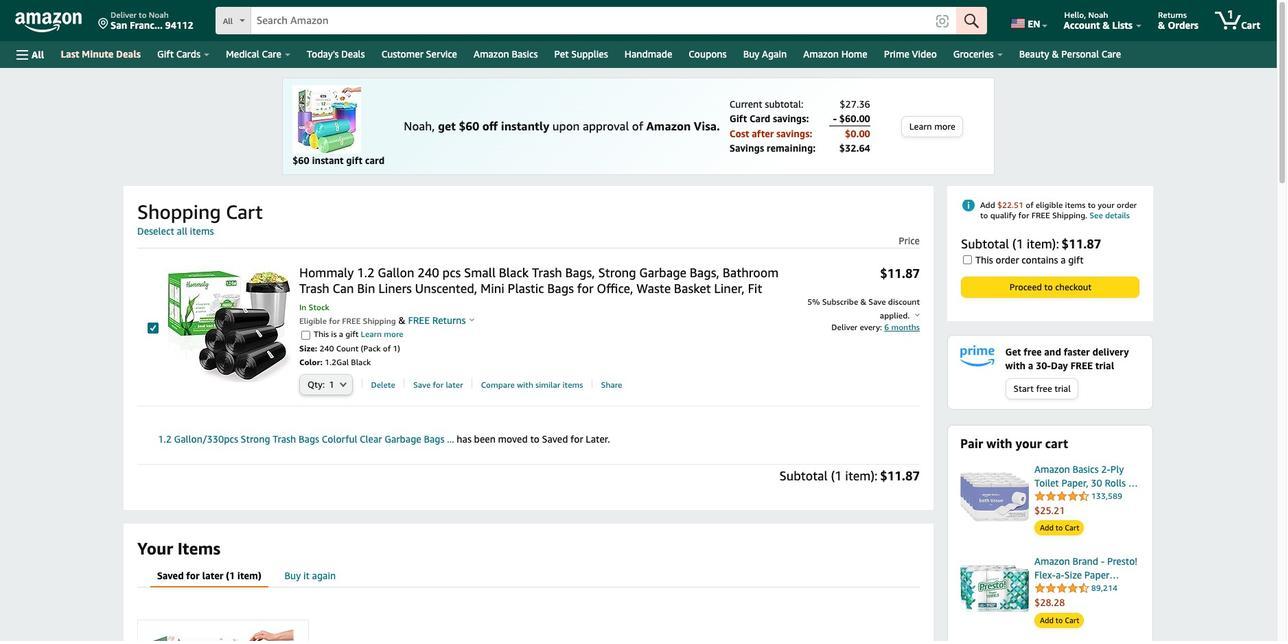 Task type: locate. For each thing, give the bounding box(es) containing it.
0 vertical spatial trial
[[1096, 360, 1115, 371]]

None submit
[[957, 7, 988, 34]]

last minute deals link
[[52, 45, 149, 64]]

0 vertical spatial trash
[[532, 265, 562, 280]]

bags right plastic
[[547, 281, 574, 296]]

amazon up toilet
[[1035, 464, 1070, 475]]

care down lists
[[1102, 48, 1121, 60]]

free inside popup button
[[1037, 383, 1053, 394]]

Compare with similar items Hommaly 1.2 Gallon 240 pcs Small Black Trash Bags, Strong Garbage Bags, Bathroom Trash Can Bin Liners Unscented, Mini Plastic Bags for Office, Waste Basket Liner, Fit 3,4.5,6 Liters, 0.5,0.8,1,1.2 Gal submit
[[481, 380, 583, 391]]

0 vertical spatial 240
[[418, 265, 439, 280]]

deals inside today's deals link
[[341, 48, 365, 60]]

trash up 3,4.5,6
[[299, 281, 330, 296]]

add to cart down $28.28
[[1040, 616, 1080, 625]]

& inside returns & orders
[[1158, 19, 1166, 31]]

0 vertical spatial savings:
[[773, 113, 809, 124]]

0 horizontal spatial deliver
[[111, 10, 137, 20]]

gift
[[157, 48, 174, 60], [730, 113, 747, 124]]

trial down the day
[[1055, 383, 1071, 394]]

medical care
[[226, 48, 281, 60]]

approval
[[583, 118, 629, 133]]

0 vertical spatial more
[[935, 121, 956, 132]]

gift card savings:
[[730, 113, 809, 124]]

& inside 5% subscribe & save discount applied.
[[861, 297, 867, 307]]

off
[[483, 118, 498, 133]]

2 vertical spatial $11.87
[[880, 468, 920, 483]]

buy left it
[[285, 570, 301, 581]]

1 vertical spatial gift
[[730, 113, 747, 124]]

0 horizontal spatial strong
[[241, 433, 270, 445]]

a right the contains
[[1061, 254, 1066, 266]]

0 horizontal spatial garbage
[[385, 433, 421, 445]]

| image right save for later hommaly 1.2 gallon 240 pcs small black trash bags, strong garbage bags, bathroom trash can bin liners unscented, mini plastic bags for office, waste basket liner, fit 3,4.5,6 liters, 0.5,0.8,1,1.2 gal submit
[[472, 379, 473, 389]]

1 vertical spatial add
[[1040, 524, 1054, 532]]

1 horizontal spatial buy
[[743, 48, 760, 60]]

color:
[[299, 357, 323, 367]]

1 vertical spatial 240
[[320, 343, 334, 354]]

care right medical
[[262, 48, 281, 60]]

free inside button
[[408, 314, 430, 326]]

| image right delete hommaly 1.2 gallon 240 pcs small black trash bags, strong garbage bags, bathroom trash can bin liners unscented, mini plastic bags for office, waste basket liner, fit 3,4.5,6 liters, 0.5,0.8,1,1.2 gal submit
[[404, 379, 405, 389]]

0 horizontal spatial gift
[[157, 48, 174, 60]]

of eligible items to your order to qualify for free shipping.
[[981, 200, 1137, 220]]

0 horizontal spatial 1
[[329, 379, 334, 390]]

& right the beauty
[[1052, 48, 1059, 60]]

your inside of eligible items to your order to qualify for free shipping.
[[1098, 200, 1115, 210]]

amazon basics 2-ply toilet paper, 30 rolls (5 packs of 6), white image
[[961, 463, 1029, 531]]

learn inside button
[[910, 121, 932, 132]]

0 vertical spatial (1
[[1013, 236, 1024, 251]]

1 horizontal spatial trash
[[299, 281, 330, 296]]

free up this is a gift learn more
[[342, 316, 361, 326]]

items right all
[[190, 225, 214, 237]]

$60 left the 'instant'
[[293, 155, 310, 166]]

prime video
[[884, 48, 937, 60]]

1 vertical spatial strong
[[241, 433, 270, 445]]

240 down is on the left bottom
[[320, 343, 334, 354]]

add for $28.28
[[1040, 616, 1054, 625]]

all left last
[[32, 48, 44, 60]]

free returns button
[[406, 314, 474, 327]]

1 right orders
[[1228, 8, 1234, 21]]

0 vertical spatial add to cart
[[1040, 524, 1080, 532]]

buy inside navigation navigation
[[743, 48, 760, 60]]

black up plastic
[[499, 265, 529, 280]]

after
[[752, 128, 774, 139]]

franc...
[[130, 19, 163, 31]]

groceries
[[954, 48, 994, 60]]

items left see
[[1065, 200, 1086, 210]]

share
[[601, 380, 622, 390]]

$25.21
[[1035, 505, 1065, 516]]

gift down eligible for free shipping
[[346, 329, 359, 339]]

240 inside size: 240 count (pack of 1) color: 1.2gal black
[[320, 343, 334, 354]]

0 horizontal spatial bags,
[[566, 265, 595, 280]]

1 horizontal spatial deliver
[[832, 322, 858, 332]]

0 vertical spatial gift
[[157, 48, 174, 60]]

1 vertical spatial buy
[[285, 570, 301, 581]]

2 vertical spatial a
[[1028, 360, 1034, 371]]

groceries link
[[945, 45, 1011, 64]]

eligible
[[299, 316, 327, 326]]

All search field
[[215, 7, 988, 36]]

2 deals from the left
[[341, 48, 365, 60]]

1 horizontal spatial trial
[[1096, 360, 1115, 371]]

savings: up remaining: at right top
[[777, 128, 813, 139]]

2 bags, from the left
[[690, 265, 720, 280]]

add to cart submit down $25.21
[[1036, 522, 1084, 535]]

free returns
[[406, 314, 466, 326]]

items
[[1065, 200, 1086, 210], [190, 225, 214, 237]]

handmade link
[[617, 45, 681, 64]]

bags,
[[566, 265, 595, 280], [690, 265, 720, 280]]

this left is on the left bottom
[[314, 329, 329, 339]]

strong right gallon/330pcs
[[241, 433, 270, 445]]

start free trial button
[[1006, 379, 1078, 399]]

customer
[[382, 48, 424, 60]]

free up 30-
[[1024, 346, 1042, 358]]

current
[[730, 98, 763, 110]]

basics up paper, on the bottom right
[[1073, 464, 1099, 475]]

0 horizontal spatial subtotal (1 item): $11.87
[[780, 468, 920, 483]]

This order contains a gift checkbox
[[963, 255, 972, 264]]

strong up the office,
[[598, 265, 636, 280]]

trial down delivery
[[1096, 360, 1115, 371]]

card
[[750, 113, 771, 124]]

1 vertical spatial add to cart submit
[[1036, 614, 1084, 628]]

gift up cost at right
[[730, 113, 747, 124]]

cart
[[1242, 19, 1261, 31], [226, 201, 263, 223], [1065, 524, 1080, 532], [1065, 616, 1080, 625]]

2 horizontal spatial a
[[1061, 254, 1066, 266]]

black down (pack
[[351, 357, 371, 367]]

garbage inside hommaly 1.2 gallon 240 pcs small black trash bags, strong garbage bags, bathroom trash can bin liners unscented, mini plastic bags for office, waste basket liner, fit 3,4.5,6 liters, 0.5,0.8,1,1.2 gal
[[640, 265, 687, 280]]

0 vertical spatial 1.2
[[357, 265, 375, 280]]

garbage
[[640, 265, 687, 280], [385, 433, 421, 445]]

1 vertical spatial garbage
[[385, 433, 421, 445]]

1.2 gallon/330pcs strong trash bags colorful clear garbage bags ... has been moved to saved for later.
[[158, 433, 610, 445]]

1.2 gallon/330pcs strong trash bags colorful clear garbage bags by teivio, bathroom trash can bin liners, small plastic bags for home office kitchen, multicolor, opens in a new tab image
[[146, 629, 297, 641]]

6),
[[1073, 491, 1084, 503]]

to right san
[[139, 10, 147, 20]]

0 vertical spatial garbage
[[640, 265, 687, 280]]

add to cart down $25.21
[[1040, 524, 1080, 532]]

get
[[1006, 346, 1022, 358]]

trash up plastic
[[532, 265, 562, 280]]

gift inside shopping cart main content
[[730, 113, 747, 124]]

discount
[[888, 297, 920, 307]]

0 horizontal spatial trash
[[273, 433, 296, 445]]

size:
[[299, 343, 317, 354]]

1 horizontal spatial bags
[[424, 433, 445, 445]]

1 vertical spatial a
[[339, 329, 343, 339]]

personal
[[1062, 48, 1099, 60]]

1 add to cart submit from the top
[[1036, 522, 1084, 535]]

& left orders
[[1158, 19, 1166, 31]]

amazon for amazon basics 2-ply toilet paper, 30 rolls (5 packs of 6), white
[[1035, 464, 1070, 475]]

later.
[[586, 433, 610, 445]]

home
[[842, 48, 868, 60]]

free down 0.5,0.8,1,1.2 on the left of the page
[[408, 314, 430, 326]]

1 vertical spatial subtotal
[[780, 468, 828, 483]]

eligible for free shipping
[[299, 316, 396, 326]]

& left lists
[[1103, 19, 1110, 31]]

with down get
[[1006, 360, 1026, 371]]

buy inside shopping cart main content
[[285, 570, 301, 581]]

0 horizontal spatial your
[[1016, 436, 1042, 451]]

& left save
[[861, 297, 867, 307]]

89,214
[[1092, 583, 1118, 594]]

visa.
[[694, 118, 720, 133]]

deals
[[116, 48, 141, 60], [341, 48, 365, 60]]

1 horizontal spatial order
[[1117, 200, 1137, 210]]

1 horizontal spatial item):
[[1027, 236, 1059, 251]]

0 vertical spatial a
[[1061, 254, 1066, 266]]

0 horizontal spatial items
[[190, 225, 214, 237]]

gift for gift cards
[[157, 48, 174, 60]]

shipping
[[363, 316, 396, 326]]

in
[[299, 302, 307, 312]]

2 noah from the left
[[1089, 10, 1109, 20]]

savings: down subtotal:
[[773, 113, 809, 124]]

bags inside hommaly 1.2 gallon 240 pcs small black trash bags, strong garbage bags, bathroom trash can bin liners unscented, mini plastic bags for office, waste basket liner, fit 3,4.5,6 liters, 0.5,0.8,1,1.2 gal
[[547, 281, 574, 296]]

basket
[[674, 281, 711, 296]]

0 horizontal spatial (1
[[226, 570, 235, 581]]

savings:
[[773, 113, 809, 124], [777, 128, 813, 139]]

4 | image from the left
[[592, 379, 593, 389]]

black inside hommaly 1.2 gallon 240 pcs small black trash bags, strong garbage bags, bathroom trash can bin liners unscented, mini plastic bags for office, waste basket liner, fit 3,4.5,6 liters, 0.5,0.8,1,1.2 gal
[[499, 265, 529, 280]]

1 horizontal spatial your
[[1098, 200, 1115, 210]]

None checkbox
[[301, 331, 310, 340]]

more inside button
[[935, 121, 956, 132]]

1 horizontal spatial subtotal
[[961, 236, 1010, 251]]

last
[[61, 48, 79, 60]]

tab list inside shopping cart main content
[[137, 565, 920, 588]]

1.2 up bin
[[357, 265, 375, 280]]

cart down $28.28 link
[[1065, 616, 1080, 625]]

cart
[[1046, 436, 1068, 451]]

of left 1)
[[383, 343, 391, 354]]

1 horizontal spatial (1
[[831, 468, 842, 483]]

add to cart
[[1040, 524, 1080, 532], [1040, 616, 1080, 625]]

cart right shopping
[[226, 201, 263, 223]]

2 | image from the left
[[404, 379, 405, 389]]

bags left colorful
[[299, 433, 319, 445]]

savings: for cost after savings:
[[777, 128, 813, 139]]

0 vertical spatial returns
[[1158, 10, 1187, 20]]

this right this order contains a gift checkbox
[[976, 254, 994, 266]]

for right qualify
[[1019, 210, 1030, 220]]

0 vertical spatial black
[[499, 265, 529, 280]]

1 vertical spatial this
[[314, 329, 329, 339]]

qty: for qty: 1
[[308, 379, 325, 390]]

of
[[632, 118, 643, 133], [1026, 200, 1034, 210], [383, 343, 391, 354], [1062, 491, 1071, 503]]

buy left again
[[743, 48, 760, 60]]

items inside shopping cart deselect all items
[[190, 225, 214, 237]]

buy again
[[743, 48, 787, 60]]

get free and faster delivery with a 30-day free trial
[[1006, 346, 1130, 371]]

trash
[[532, 265, 562, 280], [299, 281, 330, 296], [273, 433, 296, 445]]

0 vertical spatial all
[[223, 16, 233, 26]]

amazon brand - presto! flex-a-size paper towels, 158 sheet huge roll, 12 rolls (2 packs of 6), equivalent to 38 regular rolls image
[[961, 555, 1029, 624]]

1 horizontal spatial basics
[[1073, 464, 1099, 475]]

gift up checkout
[[1069, 254, 1084, 266]]

add down $25.21
[[1040, 524, 1054, 532]]

to right shipping.
[[1088, 200, 1096, 210]]

free inside the "get free and faster delivery with a 30-day free trial"
[[1024, 346, 1042, 358]]

| image right dropdown image
[[362, 379, 362, 389]]

amazon basics 2-ply toilet paper, 30 rolls (5 packs of 6), white link
[[1035, 463, 1141, 503]]

gift inside 'link'
[[157, 48, 174, 60]]

0 horizontal spatial a
[[339, 329, 343, 339]]

1 horizontal spatial this
[[976, 254, 994, 266]]

cart right orders
[[1242, 19, 1261, 31]]

saved down your items
[[157, 570, 184, 581]]

0 horizontal spatial black
[[351, 357, 371, 367]]

1 horizontal spatial black
[[499, 265, 529, 280]]

service
[[426, 48, 457, 60]]

Add to Cart submit
[[1036, 522, 1084, 535], [1036, 614, 1084, 628]]

amazon left home
[[804, 48, 839, 60]]

delivery
[[1093, 346, 1130, 358]]

noah
[[149, 10, 169, 20], [1089, 10, 1109, 20]]

2 vertical spatial add
[[1040, 616, 1054, 625]]

| image left share
[[592, 379, 593, 389]]

gift left card
[[346, 155, 363, 166]]

$60 left off
[[459, 118, 480, 133]]

hello, noah
[[1065, 10, 1109, 20]]

gift for gift card savings:
[[730, 113, 747, 124]]

deliver left every:
[[832, 322, 858, 332]]

1 horizontal spatial all
[[223, 16, 233, 26]]

for left later.
[[571, 433, 583, 445]]

1
[[1228, 8, 1234, 21], [329, 379, 334, 390]]

add right alert icon in the top right of the page
[[981, 200, 996, 210]]

your right shipping.
[[1098, 200, 1115, 210]]

1 vertical spatial with
[[987, 436, 1013, 451]]

30-
[[1036, 360, 1051, 371]]

1 inside navigation navigation
[[1228, 8, 1234, 21]]

returns right lists
[[1158, 10, 1187, 20]]

2 add to cart from the top
[[1040, 616, 1080, 625]]

1 vertical spatial basics
[[1073, 464, 1099, 475]]

of left 6), in the right bottom of the page
[[1062, 491, 1071, 503]]

1 horizontal spatial bags,
[[690, 265, 720, 280]]

bags left ...
[[424, 433, 445, 445]]

learn up (pack
[[361, 329, 382, 339]]

2 horizontal spatial (1
[[1013, 236, 1024, 251]]

free left shipping.
[[1032, 210, 1050, 220]]

shopping cart deselect all items
[[137, 201, 263, 237]]

amazon right service
[[474, 48, 509, 60]]

1 vertical spatial free
[[1037, 383, 1053, 394]]

1 horizontal spatial noah
[[1089, 10, 1109, 20]]

deals right today's
[[341, 48, 365, 60]]

for left the office,
[[577, 281, 594, 296]]

0 vertical spatial order
[[1117, 200, 1137, 210]]

free inside the "get free and faster delivery with a 30-day free trial"
[[1071, 360, 1093, 371]]

a left 30-
[[1028, 360, 1034, 371]]

1 horizontal spatial care
[[1102, 48, 1121, 60]]

add to cart submit down $28.28
[[1036, 614, 1084, 628]]

hommaly 1.2 gallon 240 pcs small black trash bags, strong garbage bags, bathroom trash can bin liners unscented, mini plastic bags for office, waste basket liner, fit 3,4.5,6 liters, 0.5,0.8,1,1.2 gal, opens in a new tab image
[[168, 265, 291, 389]]

checkbox image
[[148, 323, 159, 334]]

0 vertical spatial items
[[1065, 200, 1086, 210]]

gallon
[[378, 265, 414, 280]]

1 horizontal spatial strong
[[598, 265, 636, 280]]

customer service
[[382, 48, 457, 60]]

1.2 inside hommaly 1.2 gallon 240 pcs small black trash bags, strong garbage bags, bathroom trash can bin liners unscented, mini plastic bags for office, waste basket liner, fit 3,4.5,6 liters, 0.5,0.8,1,1.2 gal
[[357, 265, 375, 280]]

to right moved
[[530, 433, 540, 445]]

& for account
[[1103, 19, 1110, 31]]

1 deals from the left
[[116, 48, 141, 60]]

trash left colorful
[[273, 433, 296, 445]]

1 noah from the left
[[149, 10, 169, 20]]

1 vertical spatial returns
[[432, 314, 466, 326]]

tab list containing saved for later (1 item)
[[137, 565, 920, 588]]

order right see
[[1117, 200, 1137, 210]]

pair
[[961, 436, 984, 451]]

all button
[[10, 41, 50, 68]]

garbage up waste
[[640, 265, 687, 280]]

1 add to cart from the top
[[1040, 524, 1080, 532]]

trial
[[1096, 360, 1115, 371], [1055, 383, 1071, 394]]

of right the $22.51
[[1026, 200, 1034, 210]]

0 vertical spatial free
[[1024, 346, 1042, 358]]

1 horizontal spatial saved
[[542, 433, 568, 445]]

free inside of eligible items to your order to qualify for free shipping.
[[1032, 210, 1050, 220]]

for inside hommaly 1.2 gallon 240 pcs small black trash bags, strong garbage bags, bathroom trash can bin liners unscented, mini plastic bags for office, waste basket liner, fit 3,4.5,6 liters, 0.5,0.8,1,1.2 gal
[[577, 281, 594, 296]]

basics for amazon basics 2-ply toilet paper, 30 rolls (5 packs of 6), white
[[1073, 464, 1099, 475]]

deliver inside 'deliver to noah san franc... 94112‌'
[[111, 10, 137, 20]]

to right alert icon in the top right of the page
[[981, 210, 989, 220]]

deliver
[[111, 10, 137, 20], [832, 322, 858, 332]]

been
[[474, 433, 496, 445]]

liters,
[[341, 297, 375, 312]]

buy for buy again
[[743, 48, 760, 60]]

2 horizontal spatial bags
[[547, 281, 574, 296]]

today's
[[307, 48, 339, 60]]

free down faster in the bottom of the page
[[1071, 360, 1093, 371]]

1 vertical spatial more
[[384, 329, 404, 339]]

2 add to cart submit from the top
[[1036, 614, 1084, 628]]

0 horizontal spatial deals
[[116, 48, 141, 60]]

to down $25.21
[[1056, 524, 1063, 532]]

2-
[[1102, 464, 1111, 475]]

remaining:
[[767, 142, 816, 154]]

basics for amazon basics
[[512, 48, 538, 60]]

1 vertical spatial trial
[[1055, 383, 1071, 394]]

count
[[336, 343, 359, 354]]

items inside of eligible items to your order to qualify for free shipping.
[[1065, 200, 1086, 210]]

proceed
[[1010, 282, 1042, 293]]

popover image
[[915, 313, 920, 317]]

1 vertical spatial add to cart
[[1040, 616, 1080, 625]]

buy it again
[[285, 570, 336, 581]]

1 inside shopping cart main content
[[329, 379, 334, 390]]

basics inside the amazon basics 2-ply toilet paper, 30 rolls (5 packs of 6), white
[[1073, 464, 1099, 475]]

all inside all search field
[[223, 16, 233, 26]]

prime video link
[[876, 45, 945, 64]]

this for this is a gift learn more
[[314, 329, 329, 339]]

garbage right 'clear' at left
[[385, 433, 421, 445]]

tab list
[[137, 565, 920, 588]]

0 vertical spatial add to cart submit
[[1036, 522, 1084, 535]]

0 horizontal spatial this
[[314, 329, 329, 339]]

$60.00
[[840, 113, 871, 124]]

deliver to noah san franc... 94112‌
[[111, 10, 193, 31]]

of inside the amazon basics 2-ply toilet paper, 30 rolls (5 packs of 6), white
[[1062, 491, 1071, 503]]

item):
[[1027, 236, 1059, 251], [846, 468, 878, 483]]

deliver inside shopping cart main content
[[832, 322, 858, 332]]

add down $28.28
[[1040, 616, 1054, 625]]

0 horizontal spatial order
[[996, 254, 1019, 266]]

en
[[1028, 18, 1041, 30]]

gift left cards
[[157, 48, 174, 60]]

basics left pet
[[512, 48, 538, 60]]

to
[[139, 10, 147, 20], [1088, 200, 1096, 210], [981, 210, 989, 220], [1045, 282, 1053, 293], [530, 433, 540, 445], [1056, 524, 1063, 532], [1056, 616, 1063, 625]]

all up medical
[[223, 16, 233, 26]]

0 vertical spatial buy
[[743, 48, 760, 60]]

subtotal:
[[765, 98, 804, 110]]

| image
[[362, 379, 362, 389], [404, 379, 405, 389], [472, 379, 473, 389], [592, 379, 593, 389]]

for up is on the left bottom
[[329, 316, 340, 326]]

saved right moved
[[542, 433, 568, 445]]

to inside 'deliver to noah san franc... 94112‌'
[[139, 10, 147, 20]]

deals down san
[[116, 48, 141, 60]]

240 left pcs
[[418, 265, 439, 280]]

add $22.51
[[981, 200, 1026, 210]]

learn right $0.00
[[910, 121, 932, 132]]

1.2 left gallon/330pcs
[[158, 433, 172, 445]]

1 horizontal spatial subtotal (1 item): $11.87
[[961, 236, 1102, 251]]

deselect
[[137, 225, 174, 237]]

0 vertical spatial learn
[[910, 121, 932, 132]]

free right start
[[1037, 383, 1053, 394]]

qty: 1
[[308, 379, 334, 390]]

0 horizontal spatial saved
[[157, 570, 184, 581]]

of right approval on the left top of page
[[632, 118, 643, 133]]

1 vertical spatial 1
[[329, 379, 334, 390]]

bags
[[547, 281, 574, 296], [299, 433, 319, 445], [424, 433, 445, 445]]

0 vertical spatial with
[[1006, 360, 1026, 371]]

amazon inside "link"
[[804, 48, 839, 60]]

today's deals link
[[299, 45, 373, 64]]

basics inside navigation navigation
[[512, 48, 538, 60]]

add to cart submit for $28.28
[[1036, 614, 1084, 628]]

deals inside last minute deals link
[[116, 48, 141, 60]]

amazon inside the amazon basics 2-ply toilet paper, 30 rolls (5 packs of 6), white
[[1035, 464, 1070, 475]]

0.5,0.8,1,1.2
[[378, 297, 447, 312]]

1 vertical spatial item):
[[846, 468, 878, 483]]

1 vertical spatial items
[[190, 225, 214, 237]]

a right is on the left bottom
[[339, 329, 343, 339]]

0 vertical spatial $11.87
[[1062, 236, 1102, 251]]



Task type: vqa. For each thing, say whether or not it's contained in the screenshot.
FREE delivery Sun, Jan 28 element
no



Task type: describe. For each thing, give the bounding box(es) containing it.
none submit inside all search field
[[957, 7, 988, 34]]

Search Amazon text field
[[251, 8, 929, 34]]

1 bags, from the left
[[566, 265, 595, 280]]

is
[[331, 329, 337, 339]]

handmade
[[625, 48, 672, 60]]

5% subscribe & save discount applied.
[[808, 297, 920, 321]]

mini
[[481, 281, 505, 296]]

1 | image from the left
[[362, 379, 362, 389]]

of inside of eligible items to your order to qualify for free shipping.
[[1026, 200, 1034, 210]]

1 care from the left
[[262, 48, 281, 60]]

a inside the "get free and faster delivery with a 30-day free trial"
[[1028, 360, 1034, 371]]

start free trial
[[1014, 383, 1071, 394]]

eligible
[[1036, 200, 1063, 210]]

$0.00
[[845, 128, 871, 139]]

of inside size: 240 count (pack of 1) color: 1.2gal black
[[383, 343, 391, 354]]

see details
[[1090, 210, 1130, 220]]

buy again link
[[735, 45, 795, 64]]

& for beauty
[[1052, 48, 1059, 60]]

and
[[1045, 346, 1062, 358]]

1 vertical spatial gift
[[1069, 254, 1084, 266]]

instant
[[312, 155, 344, 166]]

amazon for amazon basics
[[474, 48, 509, 60]]

1)
[[393, 343, 400, 354]]

3,4.5,6
[[299, 297, 338, 312]]

pet supplies
[[555, 48, 608, 60]]

6 months link
[[885, 322, 920, 333]]

shopping cart main content
[[124, 78, 1154, 641]]

amazon home
[[804, 48, 868, 60]]

0 horizontal spatial subtotal
[[780, 468, 828, 483]]

savings: for gift card savings:
[[773, 113, 809, 124]]

every:
[[860, 322, 882, 332]]

& for returns
[[1158, 19, 1166, 31]]

popover image
[[470, 318, 474, 321]]

learn more button
[[902, 116, 963, 136]]

proceed to checkout
[[1010, 282, 1092, 293]]

pair with your cart
[[961, 436, 1068, 451]]

with inside the "get free and faster delivery with a 30-day free trial"
[[1006, 360, 1026, 371]]

1.2 gallon/330pcs strong trash bags colorful clear garbage bags ... link
[[158, 433, 457, 445]]

2 care from the left
[[1102, 48, 1121, 60]]

for inside of eligible items to your order to qualify for free shipping.
[[1019, 210, 1030, 220]]

strong inside hommaly 1.2 gallon 240 pcs small black trash bags, strong garbage bags, bathroom trash can bin liners unscented, mini plastic bags for office, waste basket liner, fit 3,4.5,6 liters, 0.5,0.8,1,1.2 gal
[[598, 265, 636, 280]]

$22.51
[[998, 200, 1024, 210]]

5% subscribe
[[808, 297, 859, 307]]

2 vertical spatial (1
[[226, 570, 235, 581]]

returns inside button
[[432, 314, 466, 326]]

0 horizontal spatial learn
[[361, 329, 382, 339]]

2 vertical spatial gift
[[346, 329, 359, 339]]

133,589
[[1092, 491, 1123, 501]]

deliver for months
[[832, 322, 858, 332]]

0 horizontal spatial item):
[[846, 468, 878, 483]]

small
[[464, 265, 496, 280]]

1 vertical spatial subtotal (1 item): $11.87
[[780, 468, 920, 483]]

(5
[[1129, 477, 1137, 489]]

1 vertical spatial $11.87
[[880, 266, 920, 281]]

qty: for qty:
[[301, 375, 320, 386]]

all inside all button
[[32, 48, 44, 60]]

0 horizontal spatial $60
[[293, 155, 310, 166]]

1 vertical spatial your
[[1016, 436, 1042, 451]]

for left later
[[186, 570, 200, 581]]

1 vertical spatial 1.2
[[158, 433, 172, 445]]

0 vertical spatial add
[[981, 200, 996, 210]]

pet
[[555, 48, 569, 60]]

2 horizontal spatial trash
[[532, 265, 562, 280]]

1 vertical spatial trash
[[299, 281, 330, 296]]

hello,
[[1065, 10, 1087, 20]]

unscented,
[[415, 281, 477, 296]]

& for 5% subscribe
[[861, 297, 867, 307]]

beauty
[[1019, 48, 1050, 60]]

packs
[[1035, 491, 1059, 503]]

contains
[[1022, 254, 1059, 266]]

applied.
[[880, 310, 910, 321]]

dropdown image
[[340, 382, 347, 387]]

coupons link
[[681, 45, 735, 64]]

navigation navigation
[[0, 0, 1277, 68]]

in stock
[[299, 302, 329, 312]]

rolls
[[1105, 477, 1126, 489]]

savings remaining:
[[730, 142, 816, 154]]

1 vertical spatial (1
[[831, 468, 842, 483]]

Save for later Hommaly 1.2 Gallon 240 pcs Small Black Trash Bags, Strong Garbage Bags, Bathroom Trash Can Bin Liners Unscented, Mini Plastic Bags for Office, Waste Basket Liner, Fit 3,4.5,6 Liters, 0.5,0.8,1,1.2 Gal submit
[[413, 380, 463, 391]]

89,214 link
[[1035, 582, 1118, 596]]

free for get
[[1024, 346, 1042, 358]]

toilet
[[1035, 477, 1059, 489]]

account
[[1064, 19, 1100, 31]]

cart down $25.21 link
[[1065, 524, 1080, 532]]

Proceed to checkout submit
[[962, 277, 1139, 297]]

-
[[833, 113, 837, 124]]

gift cards
[[157, 48, 201, 60]]

- $60.00
[[833, 113, 871, 124]]

medical care link
[[218, 45, 299, 64]]

learn more
[[910, 121, 956, 132]]

san
[[111, 19, 127, 31]]

gallon/330pcs
[[174, 433, 238, 445]]

$28.28 link
[[1035, 596, 1141, 610]]

noah, get $60 off instantly upon approval of amazon visa.
[[404, 118, 720, 133]]

saved for later (1 item)
[[157, 570, 262, 581]]

3 | image from the left
[[472, 379, 473, 389]]

to right proceed
[[1045, 282, 1053, 293]]

0 vertical spatial subtotal (1 item): $11.87
[[961, 236, 1102, 251]]

add to cart for $28.28
[[1040, 616, 1080, 625]]

see
[[1090, 210, 1103, 220]]

alert image
[[963, 199, 975, 212]]

Delete Hommaly 1.2 Gallon 240 pcs Small Black Trash Bags, Strong Garbage Bags, Bathroom Trash Can Bin Liners Unscented, Mini Plastic Bags for Office, Waste Basket Liner, Fit 3,4.5,6 Liters, 0.5,0.8,1,1.2 Gal submit
[[371, 380, 395, 391]]

0 vertical spatial gift
[[346, 155, 363, 166]]

0 horizontal spatial more
[[384, 329, 404, 339]]

amazon for amazon home
[[804, 48, 839, 60]]

deliver for san
[[111, 10, 137, 20]]

0 horizontal spatial bags
[[299, 433, 319, 445]]

buy for buy it again
[[285, 570, 301, 581]]

0 vertical spatial saved
[[542, 433, 568, 445]]

0 vertical spatial subtotal
[[961, 236, 1010, 251]]

medical
[[226, 48, 259, 60]]

item in your cart image
[[293, 85, 361, 154]]

(pack
[[361, 343, 381, 354]]

instantly
[[501, 118, 550, 133]]

checkout
[[1056, 282, 1092, 293]]

start
[[1014, 383, 1034, 394]]

shopping
[[137, 201, 221, 223]]

$28.28
[[1035, 597, 1065, 609]]

price
[[899, 235, 920, 247]]

orders
[[1168, 19, 1199, 31]]

240 inside hommaly 1.2 gallon 240 pcs small black trash bags, strong garbage bags, bathroom trash can bin liners unscented, mini plastic bags for office, waste basket liner, fit 3,4.5,6 liters, 0.5,0.8,1,1.2 gal
[[418, 265, 439, 280]]

add for $25.21
[[1040, 524, 1054, 532]]

office,
[[597, 281, 633, 296]]

items
[[177, 539, 221, 558]]

waste
[[637, 281, 671, 296]]

has
[[457, 433, 472, 445]]

en link
[[1003, 3, 1054, 38]]

free for start
[[1037, 383, 1053, 394]]

this for this order contains a gift
[[976, 254, 994, 266]]

details
[[1106, 210, 1130, 220]]

cart inside navigation navigation
[[1242, 19, 1261, 31]]

black inside size: 240 count (pack of 1) color: 1.2gal black
[[351, 357, 371, 367]]

noah inside 'deliver to noah san franc... 94112‌'
[[149, 10, 169, 20]]

to down $28.28
[[1056, 616, 1063, 625]]

add to cart submit for $25.21
[[1036, 522, 1084, 535]]

2 vertical spatial trash
[[273, 433, 296, 445]]

trial inside start free trial popup button
[[1055, 383, 1071, 394]]

qualify
[[991, 210, 1017, 220]]

amazon prime logo image
[[961, 345, 995, 367]]

amazon left the visa.
[[647, 118, 691, 133]]

order inside of eligible items to your order to qualify for free shipping.
[[1117, 200, 1137, 210]]

size: 240 count (pack of 1) color: 1.2gal black
[[299, 343, 400, 367]]

1 vertical spatial order
[[996, 254, 1019, 266]]

$25.21 link
[[1035, 504, 1141, 518]]

none checkbox inside shopping cart main content
[[301, 331, 310, 340]]

again
[[762, 48, 787, 60]]

this order contains a gift
[[976, 254, 1084, 266]]

returns inside returns & orders
[[1158, 10, 1187, 20]]

trial inside the "get free and faster delivery with a 30-day free trial"
[[1096, 360, 1115, 371]]

amazon basics link
[[466, 45, 546, 64]]

current subtotal:
[[730, 98, 804, 110]]

& down 0.5,0.8,1,1.2 on the left of the page
[[399, 314, 406, 326]]

1.2gal
[[325, 357, 349, 367]]

amazon image
[[15, 12, 82, 33]]

0 vertical spatial item):
[[1027, 236, 1059, 251]]

stock
[[309, 302, 329, 312]]

1 vertical spatial saved
[[157, 570, 184, 581]]

pcs
[[443, 265, 461, 280]]

$32.64
[[840, 142, 871, 154]]

gal
[[450, 297, 469, 312]]

see details link
[[1090, 210, 1130, 220]]

1 horizontal spatial $60
[[459, 118, 480, 133]]

day
[[1051, 360, 1068, 371]]

savings
[[730, 142, 764, 154]]

add to cart for $25.21
[[1040, 524, 1080, 532]]

prime
[[884, 48, 910, 60]]

cart inside shopping cart deselect all items
[[226, 201, 263, 223]]



